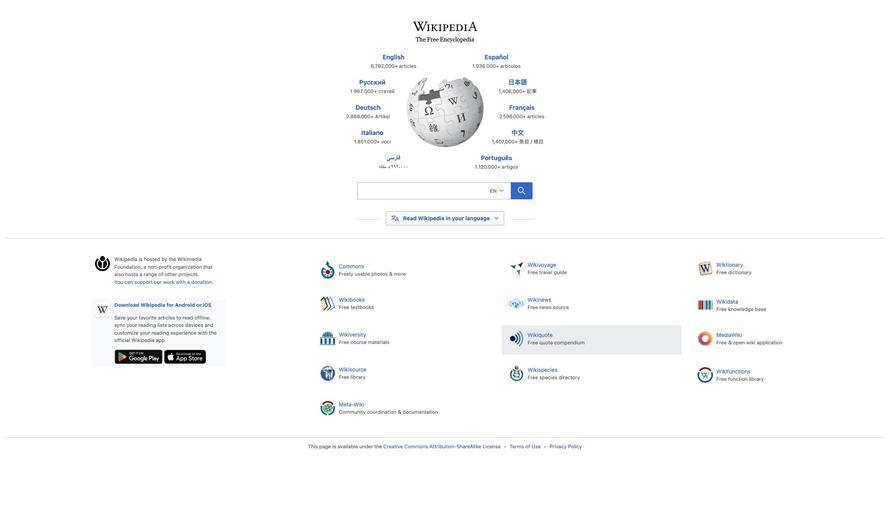 Task type: vqa. For each thing, say whether or not it's contained in the screenshot.
search field
yes



Task type: locate. For each thing, give the bounding box(es) containing it.
top languages element
[[338, 52, 552, 179]]

None search field
[[340, 180, 550, 204], [358, 182, 511, 199], [340, 180, 550, 204], [358, 182, 511, 199]]



Task type: describe. For each thing, give the bounding box(es) containing it.
other projects element
[[313, 256, 885, 431]]



